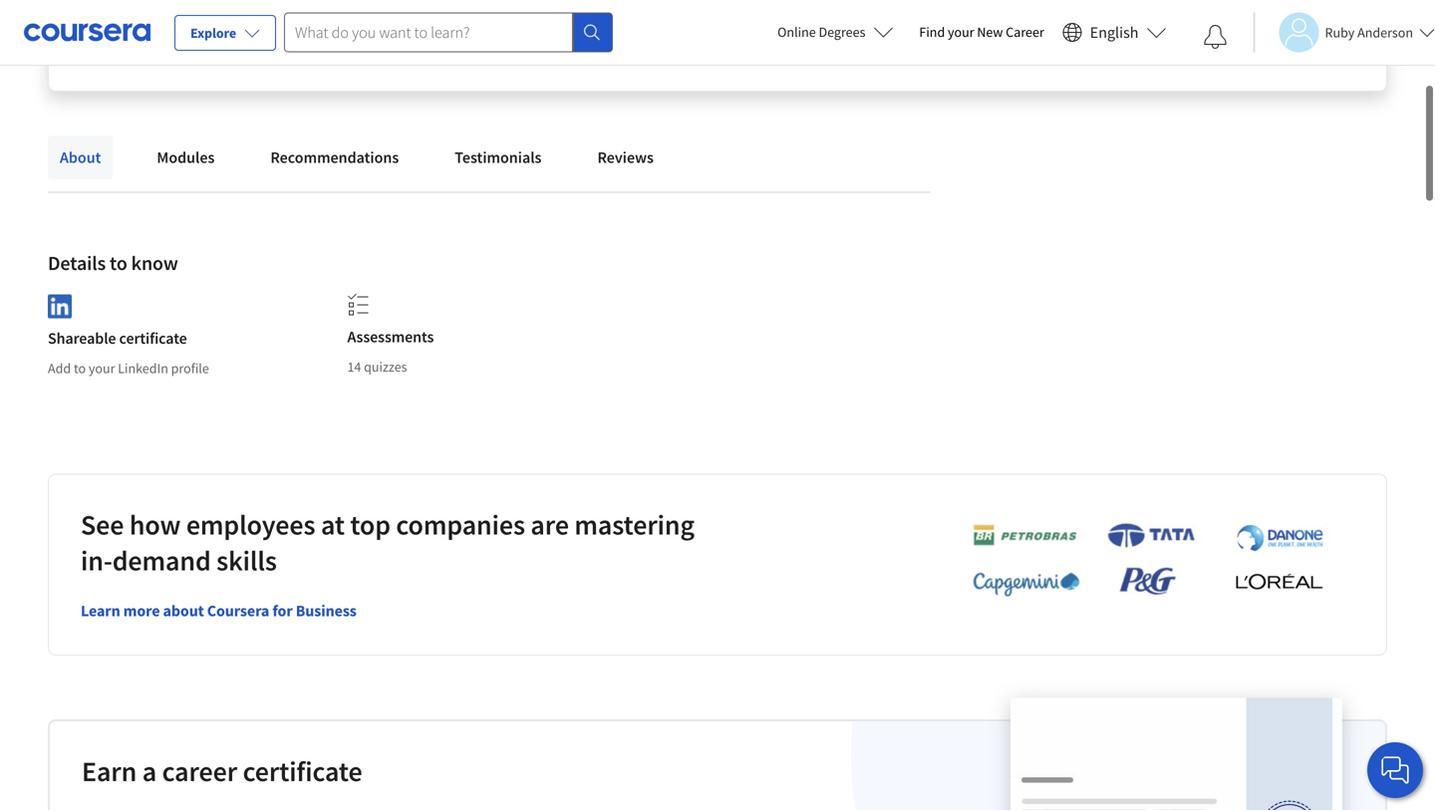 Task type: describe. For each thing, give the bounding box(es) containing it.
What do you want to learn? text field
[[284, 12, 573, 52]]

0 horizontal spatial certificate
[[119, 329, 187, 349]]

see
[[81, 508, 124, 543]]

reviews link
[[586, 136, 666, 179]]

coursera enterprise logos image
[[943, 522, 1342, 608]]

demand
[[112, 544, 211, 578]]

learn more about coursera for business
[[81, 601, 357, 621]]

show notifications image
[[1204, 25, 1228, 49]]

testimonials link
[[443, 136, 554, 179]]

online degrees button
[[762, 10, 910, 54]]

see how employees at top companies are mastering in-demand skills
[[81, 508, 695, 578]]

no
[[413, 24, 429, 42]]

hours
[[786, 24, 820, 42]]

find your new career link
[[910, 20, 1055, 45]]

3
[[706, 24, 713, 42]]

coursera career certificate image
[[1011, 699, 1343, 810]]

skills
[[216, 544, 277, 578]]

to for know
[[110, 251, 127, 276]]

14
[[347, 358, 361, 376]]

know
[[131, 251, 178, 276]]

your for learn at your own pace
[[1100, 24, 1126, 42]]

add to your linkedin profile
[[48, 360, 209, 378]]

learn for learn more about coursera for business
[[81, 601, 120, 621]]

shareable
[[48, 329, 116, 349]]

online degrees
[[778, 23, 866, 41]]

business
[[296, 601, 357, 621]]

ruby anderson button
[[1254, 12, 1436, 52]]

week
[[832, 24, 863, 42]]

career
[[162, 754, 237, 789]]

linkedin
[[118, 360, 168, 378]]

employees
[[186, 508, 315, 543]]

reviews)
[[267, 24, 316, 42]]

how
[[129, 508, 181, 543]]

to for your
[[74, 360, 86, 378]]

ruby
[[1325, 23, 1355, 41]]

no previous experience necessary
[[413, 24, 610, 42]]

mastering
[[575, 508, 695, 543]]

your for add to your linkedin profile
[[89, 360, 115, 378]]

at inside see how employees at top companies are mastering in-demand skills
[[321, 508, 345, 543]]

testimonials
[[455, 148, 542, 167]]

anderson
[[1358, 23, 1414, 41]]

online
[[778, 23, 816, 41]]

2 horizontal spatial at
[[1085, 24, 1097, 42]]

chat with us image
[[1380, 755, 1412, 787]]

quizzes
[[364, 358, 407, 376]]

learn for learn at your own pace
[[1050, 24, 1083, 42]]

modules
[[157, 148, 215, 167]]

learn more about coursera for business link
[[81, 601, 357, 621]]



Task type: vqa. For each thing, say whether or not it's contained in the screenshot.
Modules link at top
yes



Task type: locate. For each thing, give the bounding box(es) containing it.
learn
[[1050, 24, 1083, 42], [81, 601, 120, 621]]

1 horizontal spatial a
[[823, 24, 830, 42]]

0 horizontal spatial learn
[[81, 601, 120, 621]]

career
[[1006, 23, 1045, 41]]

more
[[123, 601, 160, 621]]

0 vertical spatial a
[[823, 24, 830, 42]]

english button
[[1055, 0, 1175, 65]]

weeks
[[716, 24, 753, 42]]

1 horizontal spatial at
[[755, 24, 767, 42]]

coursera image
[[24, 16, 151, 48]]

your down shareable certificate in the left top of the page
[[89, 360, 115, 378]]

1 horizontal spatial to
[[110, 251, 127, 276]]

top
[[350, 508, 391, 543]]

assessments
[[347, 327, 434, 347]]

english
[[1090, 22, 1139, 42]]

a
[[823, 24, 830, 42], [142, 754, 157, 789]]

pace
[[1157, 24, 1185, 42]]

your left own in the right top of the page
[[1100, 24, 1126, 42]]

to left know
[[110, 251, 127, 276]]

reviews
[[598, 148, 654, 167]]

details
[[48, 251, 106, 276]]

(126
[[240, 24, 265, 42]]

14 quizzes
[[347, 358, 407, 376]]

1 horizontal spatial learn
[[1050, 24, 1083, 42]]

modules link
[[145, 136, 227, 179]]

recommendations link
[[259, 136, 411, 179]]

1 vertical spatial a
[[142, 754, 157, 789]]

at
[[755, 24, 767, 42], [1085, 24, 1097, 42], [321, 508, 345, 543]]

about
[[60, 148, 101, 167]]

are
[[531, 508, 569, 543]]

new
[[977, 23, 1003, 41]]

ruby anderson
[[1325, 23, 1414, 41]]

earn
[[82, 754, 137, 789]]

at left own in the right top of the page
[[1085, 24, 1097, 42]]

None search field
[[284, 12, 613, 52]]

3 weeks at 11 hours a week
[[706, 24, 863, 42]]

add
[[48, 360, 71, 378]]

coursera
[[207, 601, 269, 621]]

certificate
[[119, 329, 187, 349], [243, 754, 362, 789]]

previous
[[432, 24, 483, 42]]

explore
[[190, 24, 236, 42]]

0 vertical spatial to
[[110, 251, 127, 276]]

0 horizontal spatial at
[[321, 508, 345, 543]]

learn right career
[[1050, 24, 1083, 42]]

to
[[110, 251, 127, 276], [74, 360, 86, 378]]

0 vertical spatial learn
[[1050, 24, 1083, 42]]

0 horizontal spatial your
[[89, 360, 115, 378]]

at left 11
[[755, 24, 767, 42]]

0 horizontal spatial a
[[142, 754, 157, 789]]

for
[[273, 601, 293, 621]]

companies
[[396, 508, 525, 543]]

2 horizontal spatial your
[[1100, 24, 1126, 42]]

11
[[770, 24, 784, 42]]

experience
[[485, 24, 549, 42]]

to right add
[[74, 360, 86, 378]]

1 vertical spatial to
[[74, 360, 86, 378]]

own
[[1129, 24, 1154, 42]]

details to know
[[48, 251, 178, 276]]

1 horizontal spatial your
[[948, 23, 975, 41]]

(126 reviews)
[[240, 24, 316, 42]]

0 horizontal spatial to
[[74, 360, 86, 378]]

shareable certificate
[[48, 329, 187, 349]]

1 vertical spatial certificate
[[243, 754, 362, 789]]

explore button
[[174, 15, 276, 51]]

a right earn
[[142, 754, 157, 789]]

learn left more
[[81, 601, 120, 621]]

about
[[163, 601, 204, 621]]

0 vertical spatial certificate
[[119, 329, 187, 349]]

your
[[948, 23, 975, 41], [1100, 24, 1126, 42], [89, 360, 115, 378]]

necessary
[[552, 24, 610, 42]]

degrees
[[819, 23, 866, 41]]

1 vertical spatial learn
[[81, 601, 120, 621]]

at left top
[[321, 508, 345, 543]]

a left week
[[823, 24, 830, 42]]

profile
[[171, 360, 209, 378]]

earn a career certificate
[[82, 754, 362, 789]]

recommendations
[[271, 148, 399, 167]]

your right find
[[948, 23, 975, 41]]

in-
[[81, 544, 112, 578]]

find
[[920, 23, 945, 41]]

find your new career
[[920, 23, 1045, 41]]

1 horizontal spatial certificate
[[243, 754, 362, 789]]

learn at your own pace
[[1050, 24, 1185, 42]]

about link
[[48, 136, 113, 179]]



